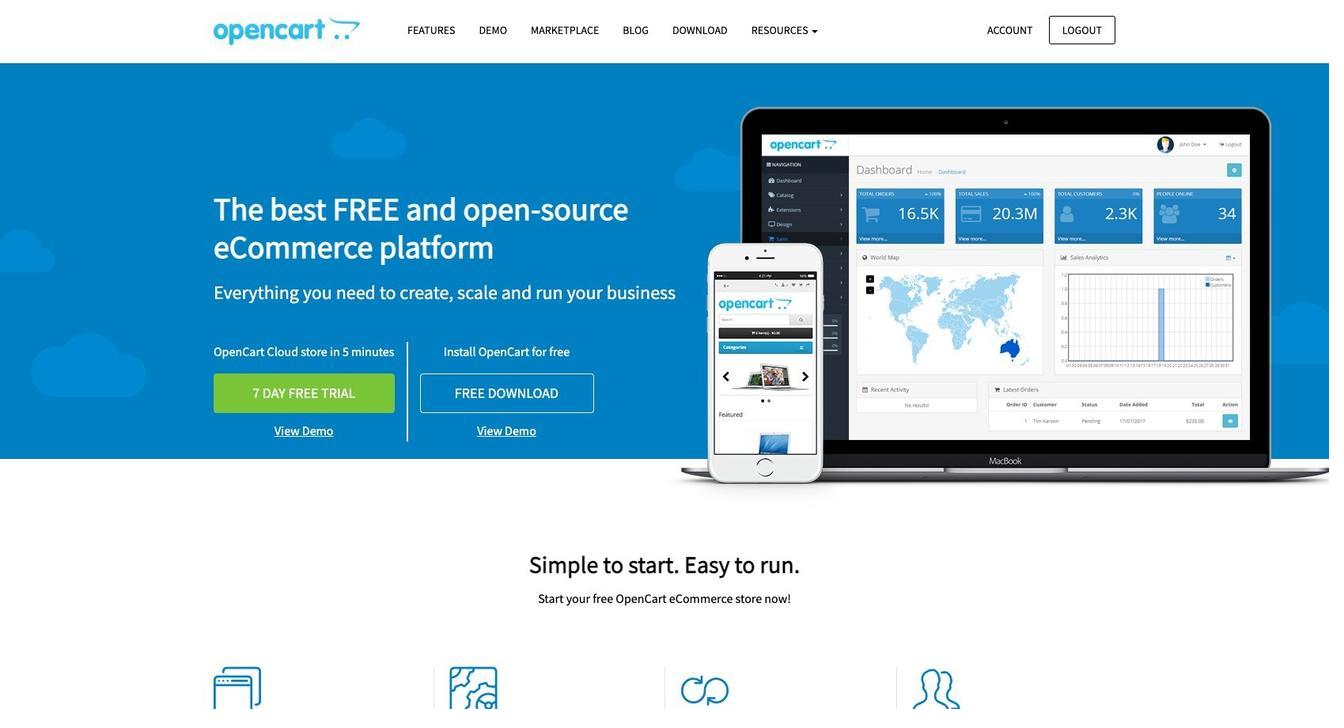Task type: vqa. For each thing, say whether or not it's contained in the screenshot.
Opencart - Open Source Shopping Cart Solution image
yes



Task type: locate. For each thing, give the bounding box(es) containing it.
opencart - open source shopping cart solution image
[[214, 17, 360, 45]]



